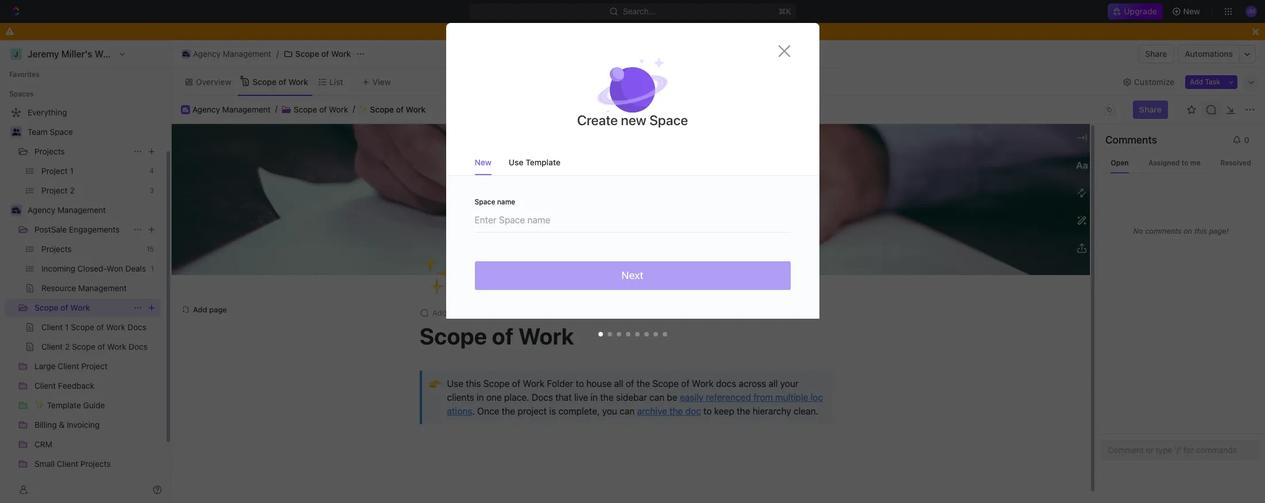 Task type: vqa. For each thing, say whether or not it's contained in the screenshot.
Lunch 🍗
no



Task type: describe. For each thing, give the bounding box(es) containing it.
add for add comment
[[432, 308, 447, 318]]

next
[[622, 270, 644, 282]]

/
[[277, 49, 279, 59]]

engagements
[[69, 225, 120, 234]]

assigned
[[1149, 159, 1181, 167]]

new inside dialog
[[475, 157, 492, 167]]

👉
[[429, 378, 441, 390]]

keep
[[715, 406, 735, 416]]

scope of work inside sidebar navigation
[[34, 303, 90, 313]]

create
[[577, 112, 618, 128]]

enable
[[690, 26, 715, 36]]

team space
[[28, 127, 73, 137]]

create new space
[[577, 112, 688, 128]]

favorites button
[[5, 68, 44, 82]]

1 vertical spatial business time image
[[183, 107, 188, 112]]

referenced
[[706, 392, 752, 403]]

want
[[540, 26, 558, 36]]

projects link
[[34, 143, 129, 161]]

postsale engagements
[[34, 225, 120, 234]]

0 vertical spatial agency management link
[[179, 47, 274, 61]]

archive
[[637, 406, 668, 416]]

tree inside sidebar navigation
[[5, 103, 161, 503]]

do
[[511, 26, 522, 36]]

add task button
[[1186, 75, 1226, 89]]

comments
[[1146, 226, 1182, 235]]

0 vertical spatial business time image
[[183, 51, 190, 57]]

no
[[1134, 226, 1144, 235]]

share button
[[1139, 45, 1175, 63]]

task
[[1206, 77, 1221, 86]]

enable
[[570, 26, 595, 36]]

automations button
[[1180, 45, 1239, 63]]

business time image
[[12, 207, 20, 214]]

. once the project is complete, you can archive the doc to keep the hierarchy clean.
[[473, 406, 819, 416]]

new inside button
[[1184, 6, 1201, 16]]

house
[[587, 379, 612, 389]]

multiple
[[776, 392, 809, 403]]

to inside use this scope of work folder to house all of the scope of work docs across all your clients in one place. docs that live in the sidebar can be
[[576, 379, 584, 389]]

list
[[330, 77, 343, 86]]

hierarchy
[[753, 406, 792, 416]]

agency management link for bottommost business time image
[[193, 104, 271, 115]]

sidebar navigation
[[0, 40, 172, 503]]

2 horizontal spatial space
[[650, 112, 688, 128]]

create new space dialog
[[446, 23, 820, 348]]

agency management for bottommost business time image
[[193, 104, 271, 114]]

customize
[[1135, 77, 1175, 86]]

from
[[754, 392, 773, 403]]

list link
[[327, 74, 343, 90]]

page!
[[1210, 226, 1229, 235]]

spaces
[[9, 90, 34, 98]]

folder
[[547, 379, 574, 389]]

on
[[1184, 226, 1193, 235]]

favorites
[[9, 70, 40, 79]]

automations
[[1186, 49, 1234, 59]]

postsale
[[34, 225, 67, 234]]

0 vertical spatial this
[[741, 26, 755, 36]]

.
[[473, 406, 475, 416]]

search...
[[623, 6, 656, 16]]

to right doc
[[704, 406, 712, 416]]

can inside use this scope of work folder to house all of the scope of work docs across all your clients in one place. docs that live in the sidebar can be
[[650, 392, 665, 403]]

easily
[[680, 392, 704, 403]]

next button
[[475, 261, 791, 290]]

docs
[[716, 379, 737, 389]]

Enter Space na﻿me text field
[[475, 206, 791, 232]]

add comment
[[432, 308, 484, 318]]

is
[[550, 406, 556, 416]]

upgrade
[[1125, 6, 1158, 16]]

page
[[209, 305, 227, 314]]

use this scope of work folder to house all of the scope of work docs across all your clients in one place. docs that live in the sidebar can be
[[447, 379, 801, 403]]

user group image
[[12, 129, 20, 136]]

project
[[518, 406, 547, 416]]

clean.
[[794, 406, 819, 416]]

management for bottommost business time image
[[222, 104, 271, 114]]

the right the keep
[[737, 406, 751, 416]]

agency management link for business time icon
[[28, 201, 159, 220]]

overview link
[[194, 74, 231, 90]]

clients
[[447, 392, 475, 403]]

2 all from the left
[[769, 379, 778, 389]]

open
[[1111, 159, 1130, 167]]

work inside tree
[[70, 303, 90, 313]]

one
[[487, 392, 502, 403]]

team
[[28, 127, 48, 137]]

0 vertical spatial agency management
[[193, 49, 271, 59]]

use for 👉
[[447, 379, 464, 389]]

this inside use this scope of work folder to house all of the scope of work docs across all your clients in one place. docs that live in the sidebar can be
[[466, 379, 481, 389]]

management for business time icon
[[57, 205, 106, 215]]

scope inside tree
[[34, 303, 58, 313]]

easily referenced from multiple loc ations
[[447, 392, 824, 416]]

live
[[575, 392, 589, 403]]

comment
[[449, 308, 484, 318]]

overview
[[196, 77, 231, 86]]

use for new
[[509, 157, 524, 167]]

1 vertical spatial agency
[[193, 104, 220, 114]]



Task type: locate. For each thing, give the bounding box(es) containing it.
can
[[650, 392, 665, 403], [620, 406, 635, 416]]

across
[[739, 379, 767, 389]]

new up automations
[[1184, 6, 1201, 16]]

of inside sidebar navigation
[[61, 303, 68, 313]]

⌘k
[[779, 6, 792, 16]]

1 horizontal spatial in
[[591, 392, 598, 403]]

1 vertical spatial management
[[222, 104, 271, 114]]

management down the overview
[[222, 104, 271, 114]]

0 vertical spatial management
[[223, 49, 271, 59]]

1 horizontal spatial new
[[1184, 6, 1201, 16]]

1 vertical spatial you
[[603, 406, 618, 416]]

agency up the overview
[[193, 49, 221, 59]]

add left comment
[[432, 308, 447, 318]]

docs
[[532, 392, 553, 403]]

loc
[[811, 392, 824, 403]]

assigned to me
[[1149, 159, 1201, 167]]

add inside button
[[1191, 77, 1204, 86]]

ations
[[447, 406, 473, 416]]

this up clients
[[466, 379, 481, 389]]

team space link
[[28, 123, 159, 141]]

agency management
[[193, 49, 271, 59], [193, 104, 271, 114], [28, 205, 106, 215]]

agency management down the overview
[[193, 104, 271, 114]]

2 vertical spatial agency
[[28, 205, 55, 215]]

postsale engagements link
[[34, 221, 129, 239]]

0 vertical spatial new
[[1184, 6, 1201, 16]]

management inside tree
[[57, 205, 106, 215]]

space left name
[[475, 198, 496, 206]]

name
[[497, 198, 516, 206]]

space inside tree
[[50, 127, 73, 137]]

you right do
[[524, 26, 538, 36]]

of
[[322, 49, 329, 59], [279, 77, 286, 86], [319, 104, 327, 114], [396, 104, 404, 114], [61, 303, 68, 313], [492, 322, 514, 349], [512, 379, 521, 389], [626, 379, 635, 389], [682, 379, 690, 389]]

0 vertical spatial use
[[509, 157, 524, 167]]

scope of work link
[[281, 47, 354, 61], [250, 74, 308, 90], [294, 104, 348, 115], [34, 299, 129, 317]]

agency management inside tree
[[28, 205, 106, 215]]

browser
[[598, 26, 628, 36]]

agency management link up engagements
[[28, 201, 159, 220]]

new
[[621, 112, 647, 128]]

projects
[[34, 147, 65, 156]]

1 horizontal spatial all
[[769, 379, 778, 389]]

you down use this scope of work folder to house all of the scope of work docs across all your clients in one place. docs that live in the sidebar can be
[[603, 406, 618, 416]]

use
[[509, 157, 524, 167], [447, 379, 464, 389]]

share down customize button
[[1140, 105, 1162, 114]]

space
[[650, 112, 688, 128], [50, 127, 73, 137], [475, 198, 496, 206]]

0 horizontal spatial space
[[50, 127, 73, 137]]

1 vertical spatial can
[[620, 406, 635, 416]]

customize button
[[1120, 74, 1179, 90]]

can down sidebar
[[620, 406, 635, 416]]

0 horizontal spatial can
[[620, 406, 635, 416]]

add for add task
[[1191, 77, 1204, 86]]

use inside use this scope of work folder to house all of the scope of work docs across all your clients in one place. docs that live in the sidebar can be
[[447, 379, 464, 389]]

tree
[[5, 103, 161, 503]]

agency management link down the overview
[[193, 104, 271, 115]]

0 horizontal spatial you
[[524, 26, 538, 36]]

1 horizontal spatial add
[[432, 308, 447, 318]]

0 horizontal spatial use
[[447, 379, 464, 389]]

in left one
[[477, 392, 484, 403]]

1 horizontal spatial space
[[475, 198, 496, 206]]

1 horizontal spatial you
[[603, 406, 618, 416]]

0 horizontal spatial add
[[193, 305, 207, 314]]

agency management up the 'postsale engagements'
[[28, 205, 106, 215]]

agency management link up the overview
[[179, 47, 274, 61]]

2 vertical spatial management
[[57, 205, 106, 215]]

to left me
[[1182, 159, 1189, 167]]

new button
[[1168, 2, 1208, 21]]

use template
[[509, 157, 561, 167]]

scope
[[296, 49, 320, 59], [253, 77, 277, 86], [294, 104, 317, 114], [370, 104, 394, 114], [34, 303, 58, 313], [420, 322, 487, 349], [484, 379, 510, 389], [653, 379, 679, 389]]

use up clients
[[447, 379, 464, 389]]

2 vertical spatial this
[[466, 379, 481, 389]]

the
[[637, 379, 650, 389], [601, 392, 614, 403], [502, 406, 516, 416], [670, 406, 683, 416], [737, 406, 751, 416]]

new up space name
[[475, 157, 492, 167]]

use left template on the left of page
[[509, 157, 524, 167]]

to up live
[[576, 379, 584, 389]]

1 horizontal spatial use
[[509, 157, 524, 167]]

management
[[223, 49, 271, 59], [222, 104, 271, 114], [57, 205, 106, 215]]

space up projects
[[50, 127, 73, 137]]

1 vertical spatial share
[[1140, 105, 1162, 114]]

to
[[560, 26, 568, 36], [1182, 159, 1189, 167], [576, 379, 584, 389], [704, 406, 712, 416]]

✨ scope of work
[[359, 104, 426, 114]]

agency management link
[[179, 47, 274, 61], [193, 104, 271, 115], [28, 201, 159, 220]]

share
[[1146, 49, 1168, 59], [1140, 105, 1162, 114]]

0 horizontal spatial all
[[615, 379, 624, 389]]

1 vertical spatial this
[[1195, 226, 1208, 235]]

sidebar
[[616, 392, 647, 403]]

doc
[[686, 406, 701, 416]]

tree containing team space
[[5, 103, 161, 503]]

1 vertical spatial use
[[447, 379, 464, 389]]

management up the postsale engagements link
[[57, 205, 106, 215]]

to right want
[[560, 26, 568, 36]]

1 horizontal spatial this
[[741, 26, 755, 36]]

0 vertical spatial can
[[650, 392, 665, 403]]

no comments on this page!
[[1134, 226, 1229, 235]]

can up the archive
[[650, 392, 665, 403]]

add page
[[193, 305, 227, 314]]

2 horizontal spatial add
[[1191, 77, 1204, 86]]

all left your
[[769, 379, 778, 389]]

share up customize
[[1146, 49, 1168, 59]]

0 vertical spatial share
[[1146, 49, 1168, 59]]

resolved
[[1221, 159, 1252, 167]]

the down place. at the bottom left of page
[[502, 406, 516, 416]]

agency up postsale
[[28, 205, 55, 215]]

business time image
[[183, 51, 190, 57], [183, 107, 188, 112]]

1 vertical spatial new
[[475, 157, 492, 167]]

notifications?
[[630, 26, 682, 36]]

2 vertical spatial agency management link
[[28, 201, 159, 220]]

upgrade link
[[1109, 3, 1163, 20]]

the down house
[[601, 392, 614, 403]]

template
[[526, 157, 561, 167]]

0 horizontal spatial this
[[466, 379, 481, 389]]

this
[[741, 26, 755, 36], [1195, 226, 1208, 235], [466, 379, 481, 389]]

place.
[[505, 392, 530, 403]]

easily referenced from multiple loc ations link
[[447, 392, 824, 416]]

1 vertical spatial agency management
[[193, 104, 271, 114]]

add left task in the top right of the page
[[1191, 77, 1204, 86]]

add for add page
[[193, 305, 207, 314]]

0 vertical spatial agency
[[193, 49, 221, 59]]

management left /
[[223, 49, 271, 59]]

agency management up the overview
[[193, 49, 271, 59]]

agency management for business time icon
[[28, 205, 106, 215]]

0 horizontal spatial new
[[475, 157, 492, 167]]

0 horizontal spatial in
[[477, 392, 484, 403]]

✨
[[359, 105, 368, 114]]

you
[[524, 26, 538, 36], [603, 406, 618, 416]]

2 horizontal spatial this
[[1195, 226, 1208, 235]]

1 in from the left
[[477, 392, 484, 403]]

do you want to enable browser notifications? enable hide this
[[511, 26, 755, 36]]

that
[[556, 392, 572, 403]]

add left page
[[193, 305, 207, 314]]

once
[[478, 406, 500, 416]]

agency down overview 'link'
[[193, 104, 220, 114]]

use inside create new space dialog
[[509, 157, 524, 167]]

add task
[[1191, 77, 1221, 86]]

be
[[667, 392, 678, 403]]

agency inside sidebar navigation
[[28, 205, 55, 215]]

1 all from the left
[[615, 379, 624, 389]]

2 vertical spatial agency management
[[28, 205, 106, 215]]

all up sidebar
[[615, 379, 624, 389]]

work
[[331, 49, 351, 59], [289, 77, 308, 86], [329, 104, 348, 114], [406, 104, 426, 114], [70, 303, 90, 313], [519, 322, 574, 349], [523, 379, 545, 389], [692, 379, 714, 389]]

the up sidebar
[[637, 379, 650, 389]]

space right new
[[650, 112, 688, 128]]

archive the doc link
[[637, 406, 701, 416]]

2 in from the left
[[591, 392, 598, 403]]

space name
[[475, 198, 516, 206]]

in right live
[[591, 392, 598, 403]]

share inside button
[[1146, 49, 1168, 59]]

the down be
[[670, 406, 683, 416]]

me
[[1191, 159, 1201, 167]]

this right hide
[[741, 26, 755, 36]]

complete,
[[559, 406, 600, 416]]

your
[[781, 379, 799, 389]]

comments
[[1106, 134, 1158, 146]]

1 horizontal spatial can
[[650, 392, 665, 403]]

hide
[[721, 26, 739, 36]]

1 vertical spatial agency management link
[[193, 104, 271, 115]]

0 vertical spatial you
[[524, 26, 538, 36]]

this right on
[[1195, 226, 1208, 235]]



